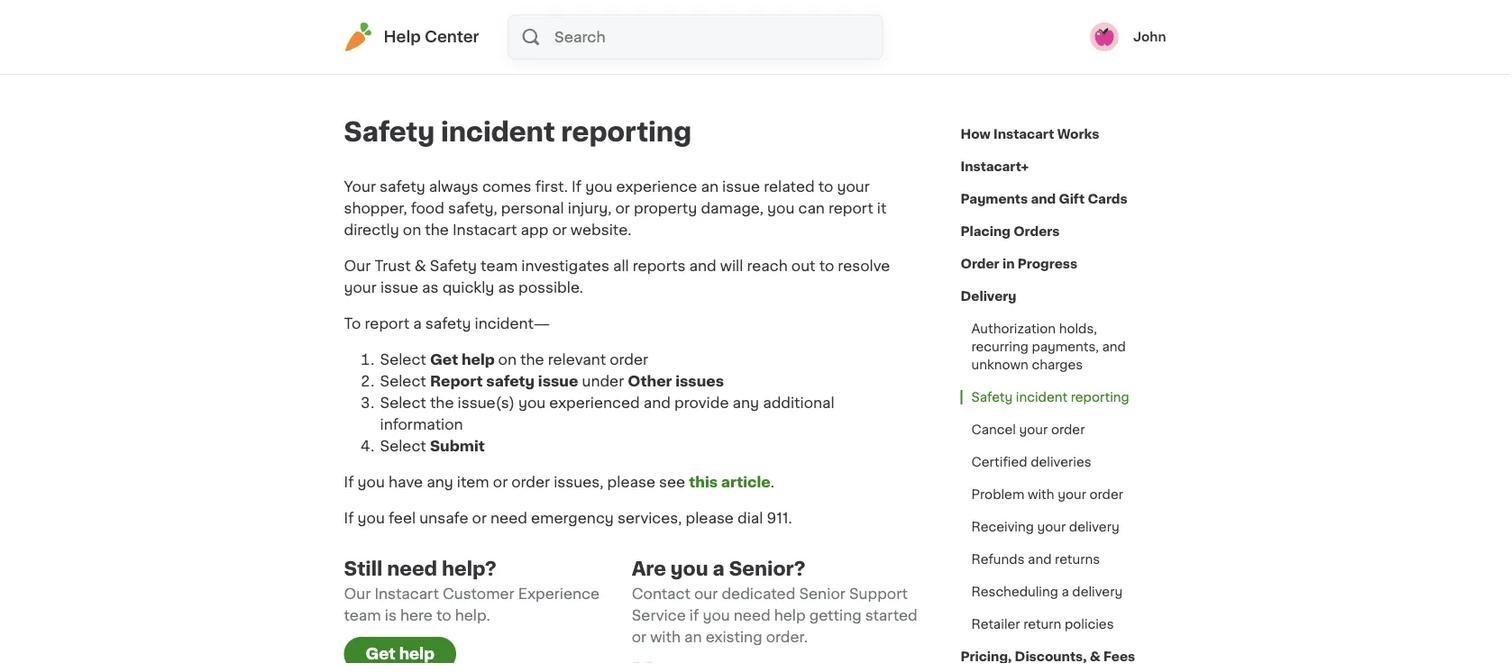 Task type: vqa. For each thing, say whether or not it's contained in the screenshot.
Organic within the Organic Blueberries 1 Container
no



Task type: locate. For each thing, give the bounding box(es) containing it.
orders
[[1014, 225, 1060, 238]]

please down this
[[686, 511, 734, 526]]

your up to
[[344, 280, 377, 295]]

2 horizontal spatial issue
[[722, 179, 760, 194]]

get up report
[[430, 353, 458, 367]]

1 vertical spatial reporting
[[1071, 391, 1130, 404]]

help down the 'here'
[[399, 647, 435, 662]]

or down service
[[632, 630, 647, 645]]

help?
[[442, 560, 497, 578]]

retailer return policies
[[972, 619, 1114, 631]]

0 horizontal spatial need
[[387, 560, 437, 578]]

2 horizontal spatial need
[[734, 609, 771, 623]]

certified deliveries link
[[961, 446, 1102, 479]]

1 vertical spatial the
[[520, 353, 544, 367]]

0 vertical spatial team
[[481, 259, 518, 273]]

or
[[615, 201, 630, 216], [552, 223, 567, 237], [493, 475, 508, 490], [472, 511, 487, 526], [632, 630, 647, 645]]

the down food
[[425, 223, 449, 237]]

any right provide
[[733, 396, 759, 410]]

1 vertical spatial to
[[819, 259, 834, 273]]

please
[[607, 475, 656, 490], [686, 511, 734, 526]]

our inside 'still need help? our instacart customer experience team is here to help.'
[[344, 587, 371, 601]]

personal
[[501, 201, 564, 216]]

get inside select get help on the relevant order select report safety issue under other issues select the issue(s) you experienced and provide any additional information select submit
[[430, 353, 458, 367]]

0 vertical spatial safety incident reporting
[[344, 119, 692, 145]]

1 vertical spatial issue
[[380, 280, 418, 295]]

unsafe
[[419, 511, 468, 526]]

you right 'issue(s)'
[[518, 396, 546, 410]]

delivery for rescheduling a delivery
[[1072, 586, 1123, 599]]

0 vertical spatial please
[[607, 475, 656, 490]]

1 vertical spatial team
[[344, 609, 381, 623]]

2 horizontal spatial a
[[1062, 586, 1069, 599]]

help up report
[[462, 353, 495, 367]]

center
[[425, 29, 479, 45]]

delivery up returns
[[1069, 521, 1120, 534]]

2 vertical spatial issue
[[538, 374, 578, 389]]

always
[[429, 179, 479, 194]]

2 vertical spatial need
[[734, 609, 771, 623]]

reporting up experience
[[561, 119, 692, 145]]

here
[[400, 609, 433, 623]]

recurring
[[972, 341, 1029, 353]]

help inside select get help on the relevant order select report safety issue under other issues select the issue(s) you experienced and provide any additional information select submit
[[462, 353, 495, 367]]

certified deliveries
[[972, 456, 1092, 469]]

team inside 'still need help? our instacart customer experience team is here to help.'
[[344, 609, 381, 623]]

issues,
[[554, 475, 604, 490]]

your
[[837, 179, 870, 194], [344, 280, 377, 295], [1019, 424, 1048, 436], [1058, 489, 1087, 501], [1037, 521, 1066, 534]]

2 vertical spatial safety
[[486, 374, 535, 389]]

an up damage, on the top
[[701, 179, 719, 194]]

as up incident—
[[498, 280, 515, 295]]

payments and gift cards link
[[961, 183, 1128, 216]]

1 vertical spatial safety
[[430, 259, 477, 273]]

if for any
[[344, 475, 354, 490]]

1 vertical spatial safety incident reporting
[[972, 391, 1130, 404]]

1 vertical spatial get
[[366, 647, 396, 662]]

report right to
[[365, 317, 410, 331]]

need down "if you have any item or order issues, please see this article ."
[[491, 511, 527, 526]]

need down dedicated
[[734, 609, 771, 623]]

help inside "are you a senior? contact our dedicated senior support service if you need help getting started or with an existing order."
[[774, 609, 806, 623]]

1 vertical spatial if
[[344, 475, 354, 490]]

1 vertical spatial help
[[774, 609, 806, 623]]

1 vertical spatial instacart
[[453, 223, 517, 237]]

0 horizontal spatial incident
[[441, 119, 555, 145]]

get help
[[366, 647, 435, 662]]

existing
[[706, 630, 763, 645]]

and inside authorization holds, recurring payments, and unknown charges
[[1102, 341, 1126, 353]]

0 horizontal spatial a
[[413, 317, 422, 331]]

app
[[521, 223, 549, 237]]

0 horizontal spatial as
[[422, 280, 439, 295]]

help inside 'button'
[[399, 647, 435, 662]]

instacart up the 'here'
[[375, 587, 439, 601]]

placing orders
[[961, 225, 1060, 238]]

need up the 'here'
[[387, 560, 437, 578]]

team left is
[[344, 609, 381, 623]]

order left the issues,
[[511, 475, 550, 490]]

refunds
[[972, 554, 1025, 566]]

certified
[[972, 456, 1028, 469]]

a down & at the left
[[413, 317, 422, 331]]

0 horizontal spatial report
[[365, 317, 410, 331]]

cancel
[[972, 424, 1016, 436]]

rescheduling
[[972, 586, 1059, 599]]

1 horizontal spatial incident
[[1016, 391, 1068, 404]]

are
[[632, 560, 666, 578]]

feel
[[389, 511, 416, 526]]

rescheduling a delivery
[[972, 586, 1123, 599]]

select
[[380, 353, 426, 367], [380, 374, 426, 389], [380, 396, 426, 410], [380, 439, 426, 454]]

safety inside safety incident reporting link
[[972, 391, 1013, 404]]

0 horizontal spatial issue
[[380, 280, 418, 295]]

1 horizontal spatial team
[[481, 259, 518, 273]]

2 vertical spatial safety
[[972, 391, 1013, 404]]

senior
[[799, 587, 846, 601]]

0 vertical spatial incident
[[441, 119, 555, 145]]

help.
[[455, 609, 490, 623]]

0 horizontal spatial please
[[607, 475, 656, 490]]

as down & at the left
[[422, 280, 439, 295]]

instacart image
[[344, 23, 373, 51]]

order in progress link
[[961, 248, 1078, 280]]

safety incident reporting link
[[961, 381, 1140, 414]]

1 horizontal spatial instacart
[[453, 223, 517, 237]]

2 horizontal spatial instacart
[[994, 128, 1055, 141]]

report
[[829, 201, 873, 216], [365, 317, 410, 331]]

2 vertical spatial instacart
[[375, 587, 439, 601]]

problem
[[972, 489, 1025, 501]]

delivery
[[1069, 521, 1120, 534], [1072, 586, 1123, 599]]

investigates
[[522, 259, 609, 273]]

please up services,
[[607, 475, 656, 490]]

need inside "are you a senior? contact our dedicated senior support service if you need help getting started or with an existing order."
[[734, 609, 771, 623]]

1 vertical spatial safety
[[425, 317, 471, 331]]

if inside your safety always comes first. if you experience an issue related to your shopper, food safety, personal injury, or property damage, you can report it directly on the instacart app or website.
[[572, 179, 582, 194]]

the down report
[[430, 396, 454, 410]]

select get help on the relevant order select report safety issue under other issues select the issue(s) you experienced and provide any additional information select submit
[[380, 353, 835, 454]]

safety incident reporting
[[344, 119, 692, 145], [972, 391, 1130, 404]]

incident up cancel your order
[[1016, 391, 1068, 404]]

is
[[385, 609, 397, 623]]

and
[[1031, 193, 1056, 206], [689, 259, 717, 273], [1102, 341, 1126, 353], [644, 396, 671, 410], [1028, 554, 1052, 566]]

1 horizontal spatial on
[[498, 353, 517, 367]]

1 vertical spatial an
[[685, 630, 702, 645]]

0 vertical spatial an
[[701, 179, 719, 194]]

and inside "our trust & safety team investigates all reports and will reach out to resolve your issue as quickly as possible."
[[689, 259, 717, 273]]

report left it
[[829, 201, 873, 216]]

order down deliveries
[[1090, 489, 1124, 501]]

safety incident reporting down charges
[[972, 391, 1130, 404]]

safety up 'quickly'
[[430, 259, 477, 273]]

safety incident reporting up comes
[[344, 119, 692, 145]]

service
[[632, 609, 686, 623]]

help
[[384, 29, 421, 45]]

and left "will"
[[689, 259, 717, 273]]

to inside your safety always comes first. if you experience an issue related to your shopper, food safety, personal injury, or property damage, you can report it directly on the instacart app or website.
[[818, 179, 834, 194]]

dial
[[738, 511, 763, 526]]

emergency
[[531, 511, 614, 526]]

instacart up instacart+ link
[[994, 128, 1055, 141]]

or inside "are you a senior? contact our dedicated senior support service if you need help getting started or with an existing order."
[[632, 630, 647, 645]]

with down service
[[650, 630, 681, 645]]

our left trust
[[344, 259, 371, 273]]

safety down 'quickly'
[[425, 317, 471, 331]]

any
[[733, 396, 759, 410], [427, 475, 453, 490]]

delivery inside rescheduling a delivery link
[[1072, 586, 1123, 599]]

delivery for receiving your delivery
[[1069, 521, 1120, 534]]

if
[[572, 179, 582, 194], [344, 475, 354, 490], [344, 511, 354, 526]]

0 vertical spatial need
[[491, 511, 527, 526]]

if left have
[[344, 475, 354, 490]]

2 vertical spatial to
[[436, 609, 451, 623]]

0 vertical spatial on
[[403, 223, 421, 237]]

0 vertical spatial our
[[344, 259, 371, 273]]

an inside your safety always comes first. if you experience an issue related to your shopper, food safety, personal injury, or property damage, you can report it directly on the instacart app or website.
[[701, 179, 719, 194]]

2 vertical spatial a
[[1062, 586, 1069, 599]]

2 vertical spatial help
[[399, 647, 435, 662]]

1 vertical spatial on
[[498, 353, 517, 367]]

safety up cancel
[[972, 391, 1013, 404]]

you left the feel on the left
[[358, 511, 385, 526]]

1 vertical spatial please
[[686, 511, 734, 526]]

0 horizontal spatial get
[[366, 647, 396, 662]]

0 horizontal spatial reporting
[[561, 119, 692, 145]]

instacart+
[[961, 161, 1029, 173]]

a down returns
[[1062, 586, 1069, 599]]

if you feel unsafe or need emergency services, please dial 911.
[[344, 511, 796, 526]]

issue down trust
[[380, 280, 418, 295]]

your down deliveries
[[1058, 489, 1087, 501]]

you
[[585, 179, 613, 194], [767, 201, 795, 216], [518, 396, 546, 410], [358, 475, 385, 490], [358, 511, 385, 526], [671, 560, 708, 578], [703, 609, 730, 623]]

team up 'quickly'
[[481, 259, 518, 273]]

your right related
[[837, 179, 870, 194]]

1 horizontal spatial safety incident reporting
[[972, 391, 1130, 404]]

delivery inside receiving your delivery link
[[1069, 521, 1120, 534]]

1 horizontal spatial report
[[829, 201, 873, 216]]

0 horizontal spatial instacart
[[375, 587, 439, 601]]

still need help? our instacart customer experience team is here to help.
[[344, 560, 600, 623]]

safety up 'issue(s)'
[[486, 374, 535, 389]]

report
[[430, 374, 483, 389]]

0 vertical spatial if
[[572, 179, 582, 194]]

0 vertical spatial issue
[[722, 179, 760, 194]]

0 vertical spatial get
[[430, 353, 458, 367]]

2 select from the top
[[380, 374, 426, 389]]

1 horizontal spatial help
[[462, 353, 495, 367]]

related
[[764, 179, 815, 194]]

1 vertical spatial incident
[[1016, 391, 1068, 404]]

with up receiving your delivery
[[1028, 489, 1055, 501]]

on down incident—
[[498, 353, 517, 367]]

safety up your
[[344, 119, 435, 145]]

0 vertical spatial safety
[[380, 179, 425, 194]]

1 horizontal spatial please
[[686, 511, 734, 526]]

0 vertical spatial instacart
[[994, 128, 1055, 141]]

order up deliveries
[[1051, 424, 1085, 436]]

0 vertical spatial any
[[733, 396, 759, 410]]

our down 'still'
[[344, 587, 371, 601]]

safety inside your safety always comes first. if you experience an issue related to your shopper, food safety, personal injury, or property damage, you can report it directly on the instacart app or website.
[[380, 179, 425, 194]]

1 vertical spatial a
[[713, 560, 725, 578]]

safety,
[[448, 201, 498, 216]]

on
[[403, 223, 421, 237], [498, 353, 517, 367]]

trust
[[375, 259, 411, 273]]

user avatar image
[[1090, 23, 1119, 51]]

any left "item" on the left
[[427, 475, 453, 490]]

provide
[[675, 396, 729, 410]]

damage,
[[701, 201, 764, 216]]

progress
[[1018, 258, 1078, 271]]

to inside 'still need help? our instacart customer experience team is here to help.'
[[436, 609, 451, 623]]

1 horizontal spatial a
[[713, 560, 725, 578]]

1 vertical spatial delivery
[[1072, 586, 1123, 599]]

1 horizontal spatial with
[[1028, 489, 1055, 501]]

0 horizontal spatial team
[[344, 609, 381, 623]]

1 horizontal spatial need
[[491, 511, 527, 526]]

safety inside select get help on the relevant order select report safety issue under other issues select the issue(s) you experienced and provide any additional information select submit
[[486, 374, 535, 389]]

you down related
[[767, 201, 795, 216]]

0 horizontal spatial safety incident reporting
[[344, 119, 692, 145]]

if up 'still'
[[344, 511, 354, 526]]

with inside "are you a senior? contact our dedicated senior support service if you need help getting started or with an existing order."
[[650, 630, 681, 645]]

0 vertical spatial with
[[1028, 489, 1055, 501]]

issue up damage, on the top
[[722, 179, 760, 194]]

1 horizontal spatial as
[[498, 280, 515, 295]]

or right unsafe
[[472, 511, 487, 526]]

dedicated
[[722, 587, 796, 601]]

1 our from the top
[[344, 259, 371, 273]]

delivery up policies
[[1072, 586, 1123, 599]]

2 vertical spatial if
[[344, 511, 354, 526]]

0 vertical spatial help
[[462, 353, 495, 367]]

0 vertical spatial report
[[829, 201, 873, 216]]

to right out
[[819, 259, 834, 273]]

placing orders link
[[961, 216, 1060, 248]]

experience
[[616, 179, 697, 194]]

safety up food
[[380, 179, 425, 194]]

1 vertical spatial need
[[387, 560, 437, 578]]

incident up comes
[[441, 119, 555, 145]]

a inside "are you a senior? contact our dedicated senior support service if you need help getting started or with an existing order."
[[713, 560, 725, 578]]

2 our from the top
[[344, 587, 371, 601]]

authorization
[[972, 323, 1056, 335]]

0 vertical spatial reporting
[[561, 119, 692, 145]]

0 horizontal spatial any
[[427, 475, 453, 490]]

0 vertical spatial a
[[413, 317, 422, 331]]

0 vertical spatial delivery
[[1069, 521, 1120, 534]]

our
[[344, 259, 371, 273], [344, 587, 371, 601]]

your up certified deliveries link
[[1019, 424, 1048, 436]]

team
[[481, 259, 518, 273], [344, 609, 381, 623]]

reporting down charges
[[1071, 391, 1130, 404]]

order up other
[[610, 353, 648, 367]]

1 vertical spatial with
[[650, 630, 681, 645]]

0 horizontal spatial with
[[650, 630, 681, 645]]

1 horizontal spatial any
[[733, 396, 759, 410]]

1 horizontal spatial reporting
[[1071, 391, 1130, 404]]

2 horizontal spatial help
[[774, 609, 806, 623]]

issue down relevant
[[538, 374, 578, 389]]

you up our
[[671, 560, 708, 578]]

john
[[1133, 31, 1166, 43]]

instacart down safety,
[[453, 223, 517, 237]]

payments and gift cards
[[961, 193, 1128, 206]]

retailer
[[972, 619, 1020, 631]]

on down food
[[403, 223, 421, 237]]

you inside select get help on the relevant order select report safety issue under other issues select the issue(s) you experienced and provide any additional information select submit
[[518, 396, 546, 410]]

1 horizontal spatial issue
[[538, 374, 578, 389]]

1 vertical spatial our
[[344, 587, 371, 601]]

a up our
[[713, 560, 725, 578]]

to right the 'here'
[[436, 609, 451, 623]]

0 horizontal spatial help
[[399, 647, 435, 662]]

help up order.
[[774, 609, 806, 623]]

0 vertical spatial to
[[818, 179, 834, 194]]

and right the payments,
[[1102, 341, 1126, 353]]

will
[[720, 259, 743, 273]]

to up can
[[818, 179, 834, 194]]

and down other
[[644, 396, 671, 410]]

0 horizontal spatial on
[[403, 223, 421, 237]]

a for senior?
[[713, 560, 725, 578]]

gift
[[1059, 193, 1085, 206]]

other
[[628, 374, 672, 389]]

instacart
[[994, 128, 1055, 141], [453, 223, 517, 237], [375, 587, 439, 601]]

works
[[1057, 128, 1100, 141]]

you right if
[[703, 609, 730, 623]]

payments,
[[1032, 341, 1099, 353]]

1 horizontal spatial get
[[430, 353, 458, 367]]

an down if
[[685, 630, 702, 645]]

if right the first.
[[572, 179, 582, 194]]

and left gift at the top
[[1031, 193, 1056, 206]]

the down incident—
[[520, 353, 544, 367]]

as
[[422, 280, 439, 295], [498, 280, 515, 295]]

and down receiving your delivery link
[[1028, 554, 1052, 566]]

0 vertical spatial the
[[425, 223, 449, 237]]

get down is
[[366, 647, 396, 662]]



Task type: describe. For each thing, give the bounding box(es) containing it.
1 as from the left
[[422, 280, 439, 295]]

order inside select get help on the relevant order select report safety issue under other issues select the issue(s) you experienced and provide any additional information select submit
[[610, 353, 648, 367]]

under
[[582, 374, 624, 389]]

instacart inside your safety always comes first. if you experience an issue related to your shopper, food safety, personal injury, or property damage, you can report it directly on the instacart app or website.
[[453, 223, 517, 237]]

report inside your safety always comes first. if you experience an issue related to your shopper, food safety, personal injury, or property damage, you can report it directly on the instacart app or website.
[[829, 201, 873, 216]]

4 select from the top
[[380, 439, 426, 454]]

your inside your safety always comes first. if you experience an issue related to your shopper, food safety, personal injury, or property damage, you can report it directly on the instacart app or website.
[[837, 179, 870, 194]]

need inside 'still need help? our instacart customer experience team is here to help.'
[[387, 560, 437, 578]]

cancel your order
[[972, 424, 1085, 436]]

reports
[[633, 259, 686, 273]]

the inside your safety always comes first. if you experience an issue related to your shopper, food safety, personal injury, or property damage, you can report it directly on the instacart app or website.
[[425, 223, 449, 237]]

item
[[457, 475, 489, 490]]

this
[[689, 475, 718, 490]]

order in progress
[[961, 258, 1078, 271]]

&
[[415, 259, 426, 273]]

refunds and returns
[[972, 554, 1100, 566]]

please for see
[[607, 475, 656, 490]]

or right "item" on the left
[[493, 475, 508, 490]]

see
[[659, 475, 685, 490]]

return
[[1024, 619, 1062, 631]]

have
[[389, 475, 423, 490]]

information
[[380, 418, 463, 432]]

issue(s)
[[458, 396, 515, 410]]

to
[[344, 317, 361, 331]]

help center link
[[344, 23, 479, 51]]

problem with your order link
[[961, 479, 1134, 511]]

our inside "our trust & safety team investigates all reports and will reach out to resolve your issue as quickly as possible."
[[344, 259, 371, 273]]

instacart inside 'still need help? our instacart customer experience team is here to help.'
[[375, 587, 439, 601]]

incident—
[[475, 317, 550, 331]]

team inside "our trust & safety team investigates all reports and will reach out to resolve your issue as quickly as possible."
[[481, 259, 518, 273]]

out
[[792, 259, 816, 273]]

reach
[[747, 259, 788, 273]]

injury,
[[568, 201, 612, 216]]

and inside select get help on the relevant order select report safety issue under other issues select the issue(s) you experienced and provide any additional information select submit
[[644, 396, 671, 410]]

you up injury,
[[585, 179, 613, 194]]

911.
[[767, 511, 792, 526]]

unknown
[[972, 359, 1029, 372]]

receiving your delivery
[[972, 521, 1120, 534]]

or right app
[[552, 223, 567, 237]]

can
[[798, 201, 825, 216]]

reporting inside safety incident reporting link
[[1071, 391, 1130, 404]]

started
[[865, 609, 918, 623]]

your down problem with your order link
[[1037, 521, 1066, 534]]

1 vertical spatial report
[[365, 317, 410, 331]]

cards
[[1088, 193, 1128, 206]]

shopper,
[[344, 201, 407, 216]]

additional
[[763, 396, 835, 410]]

in
[[1003, 258, 1015, 271]]

your
[[344, 179, 376, 194]]

policies
[[1065, 619, 1114, 631]]

authorization holds, recurring payments, and unknown charges
[[972, 323, 1126, 372]]

comes
[[482, 179, 532, 194]]

issue inside select get help on the relevant order select report safety issue under other issues select the issue(s) you experienced and provide any additional information select submit
[[538, 374, 578, 389]]

possible.
[[518, 280, 583, 295]]

it
[[877, 201, 887, 216]]

our trust & safety team investigates all reports and will reach out to resolve your issue as quickly as possible.
[[344, 259, 890, 295]]

get inside 'button'
[[366, 647, 396, 662]]

authorization holds, recurring payments, and unknown charges link
[[961, 313, 1166, 381]]

0 vertical spatial safety
[[344, 119, 435, 145]]

3 select from the top
[[380, 396, 426, 410]]

retailer return policies link
[[961, 609, 1125, 641]]

if for unsafe
[[344, 511, 354, 526]]

help center
[[384, 29, 479, 45]]

to inside "our trust & safety team investigates all reports and will reach out to resolve your issue as quickly as possible."
[[819, 259, 834, 273]]

how
[[961, 128, 991, 141]]

this article link
[[689, 475, 771, 490]]

support
[[849, 587, 908, 601]]

a for safety
[[413, 317, 422, 331]]

you left have
[[358, 475, 385, 490]]

food
[[411, 201, 444, 216]]

a inside rescheduling a delivery link
[[1062, 586, 1069, 599]]

issue inside "our trust & safety team investigates all reports and will reach out to resolve your issue as quickly as possible."
[[380, 280, 418, 295]]

deliveries
[[1031, 456, 1092, 469]]

article
[[721, 475, 771, 490]]

charges
[[1032, 359, 1083, 372]]

if
[[690, 609, 699, 623]]

an inside "are you a senior? contact our dedicated senior support service if you need help getting started or with an existing order."
[[685, 630, 702, 645]]

or up website.
[[615, 201, 630, 216]]

on inside select get help on the relevant order select report safety issue under other issues select the issue(s) you experienced and provide any additional information select submit
[[498, 353, 517, 367]]

to report a safety incident—
[[344, 317, 554, 331]]

services,
[[618, 511, 682, 526]]

1 vertical spatial any
[[427, 475, 453, 490]]

returns
[[1055, 554, 1100, 566]]

rescheduling a delivery link
[[961, 576, 1134, 609]]

Search search field
[[553, 15, 882, 59]]

2 vertical spatial the
[[430, 396, 454, 410]]

1 select from the top
[[380, 353, 426, 367]]

any inside select get help on the relevant order select report safety issue under other issues select the issue(s) you experienced and provide any additional information select submit
[[733, 396, 759, 410]]

issue inside your safety always comes first. if you experience an issue related to your shopper, food safety, personal injury, or property damage, you can report it directly on the instacart app or website.
[[722, 179, 760, 194]]

placing
[[961, 225, 1011, 238]]

safety inside "our trust & safety team investigates all reports and will reach out to resolve your issue as quickly as possible."
[[430, 259, 477, 273]]

first.
[[535, 179, 568, 194]]

your inside "our trust & safety team investigates all reports and will reach out to resolve your issue as quickly as possible."
[[344, 280, 377, 295]]

order.
[[766, 630, 808, 645]]

receiving your delivery link
[[961, 511, 1131, 544]]

delivery
[[961, 290, 1017, 303]]

refunds and returns link
[[961, 544, 1111, 576]]

john link
[[1090, 23, 1166, 51]]

are you a senior? contact our dedicated senior support service if you need help getting started or with an existing order.
[[632, 560, 918, 645]]

resolve
[[838, 259, 890, 273]]

your safety always comes first. if you experience an issue related to your shopper, food safety, personal injury, or property damage, you can report it directly on the instacart app or website.
[[344, 179, 887, 237]]

cancel your order link
[[961, 414, 1096, 446]]

please for dial
[[686, 511, 734, 526]]

on inside your safety always comes first. if you experience an issue related to your shopper, food safety, personal injury, or property damage, you can report it directly on the instacart app or website.
[[403, 223, 421, 237]]

2 as from the left
[[498, 280, 515, 295]]

relevant
[[548, 353, 606, 367]]

submit
[[430, 439, 485, 454]]



